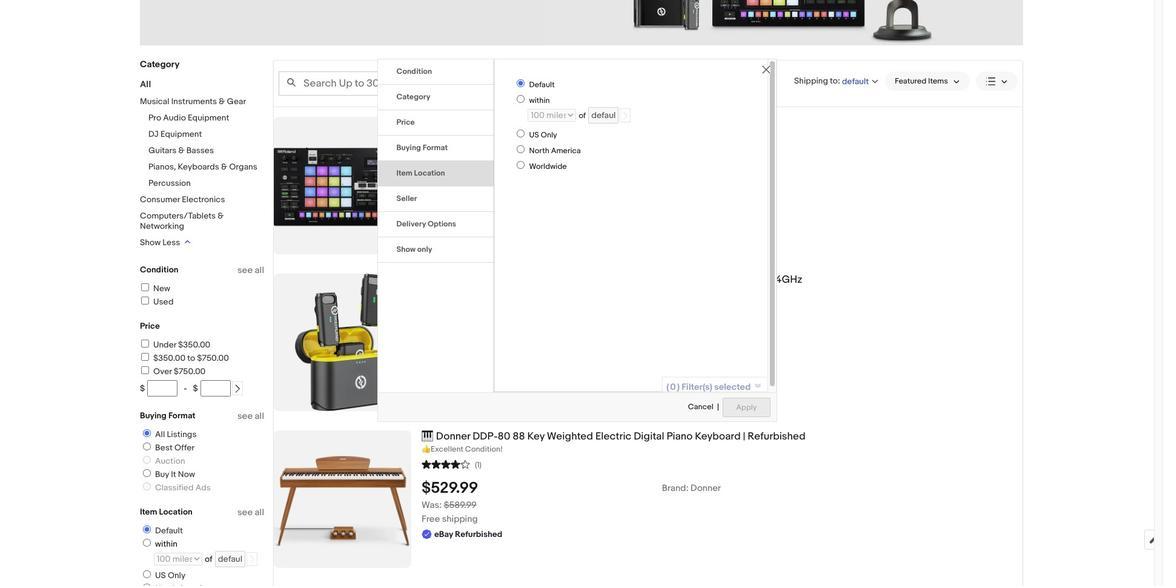 Task type: describe. For each thing, give the bounding box(es) containing it.
free
[[422, 514, 440, 525]]

default text field
[[215, 552, 245, 568]]

0 vertical spatial of
[[579, 111, 586, 121]]

roland verselab mv-1 production studio refurbished image
[[274, 117, 412, 255]]

noise
[[647, 274, 675, 286]]

refurbished down shipping
[[455, 530, 503, 540]]

Used checkbox
[[141, 297, 149, 305]]

$350.00 to $750.00 link
[[139, 353, 229, 364]]

Default radio
[[517, 79, 525, 87]]

& left organs
[[221, 162, 227, 172]]

all for all musical instruments & gear pro audio equipment dj equipment guitars & basses pianos, keyboards & organs percussion consumer electronics computers/tablets & networking show less
[[140, 79, 151, 90]]

condition inside tab list
[[397, 67, 432, 76]]

All Listings radio
[[143, 430, 151, 438]]

it
[[171, 470, 176, 480]]

0 vertical spatial within
[[529, 96, 550, 106]]

percussion link
[[148, 178, 191, 188]]

Classified Ads radio
[[143, 483, 151, 491]]

refurbished inside 🎹 donner ddp-80 88 key weighted electric digital piano keyboard | refurbished 👍excellent condition!
[[748, 431, 806, 443]]

hollyland lark m1 wireless lavalier microphone, noise cancellation 656ft 2.4ghz link
[[422, 274, 1023, 287]]

pianos,
[[148, 162, 176, 172]]

2 ebay refurbished from the top
[[435, 318, 503, 328]]

delivery options
[[397, 219, 456, 229]]

cancellation
[[677, 274, 737, 286]]

guitars
[[148, 145, 177, 156]]

submit price range image
[[233, 385, 242, 394]]

best offer link
[[138, 443, 197, 453]]

listings
[[167, 430, 197, 440]]

lark
[[468, 274, 488, 286]]

audio
[[163, 113, 186, 123]]

piano
[[667, 431, 693, 443]]

show only
[[397, 245, 432, 254]]

show less button
[[140, 238, 191, 248]]

hollyland
[[422, 274, 466, 286]]

see for best offer
[[238, 411, 253, 422]]

format inside tab list
[[423, 143, 448, 153]]

1 horizontal spatial within radio
[[517, 95, 525, 103]]

👍Excellent Condition! text field
[[422, 445, 1023, 455]]

1 vertical spatial us
[[155, 571, 166, 581]]

Minimum Value text field
[[147, 381, 178, 397]]

under $350.00 link
[[139, 340, 211, 350]]

used
[[153, 297, 174, 307]]

3 all from the top
[[255, 507, 264, 519]]

$350.00 to $750.00 checkbox
[[141, 353, 149, 361]]

microphone,
[[586, 274, 645, 286]]

guitars & basses link
[[148, 145, 214, 156]]

default link
[[138, 526, 185, 536]]

buy it now
[[155, 470, 195, 480]]

wireless
[[505, 274, 545, 286]]

north america
[[529, 146, 581, 156]]

Under $350.00 checkbox
[[141, 340, 149, 348]]

computers/tablets & networking link
[[140, 211, 224, 232]]

keyboard
[[695, 431, 741, 443]]

1 vertical spatial $350.00
[[153, 353, 186, 364]]

networking
[[140, 221, 184, 232]]

organs
[[229, 162, 257, 172]]

item location inside tab list
[[397, 168, 445, 178]]

m1
[[490, 274, 502, 286]]

1 vertical spatial buying
[[140, 411, 167, 421]]

tab list containing condition
[[378, 59, 494, 263]]

Apply submit
[[723, 398, 771, 417]]

0 horizontal spatial us only radio
[[143, 571, 151, 579]]

3 see from the top
[[238, 507, 253, 519]]

1 vertical spatial item
[[140, 507, 157, 518]]

& left the gear
[[219, 96, 225, 107]]

key
[[528, 431, 545, 443]]

delivery
[[397, 219, 426, 229]]

musical
[[140, 96, 169, 107]]

(1)
[[475, 461, 482, 470]]

to
[[187, 353, 195, 364]]

location inside tab list
[[414, 168, 445, 178]]

-
[[184, 384, 187, 394]]

114
[[422, 159, 434, 171]]

electric
[[596, 431, 632, 443]]

cancel
[[688, 402, 714, 412]]

roland verselab mv-1 production studio refurbished
[[422, 117, 671, 129]]

0 vertical spatial category
[[140, 59, 180, 70]]

offer
[[175, 443, 195, 453]]

all for used
[[255, 265, 264, 276]]

hollyland lark m1 wireless lavalier microphone, noise cancellation 656ft 2.4ghz
[[422, 274, 803, 286]]

see for used
[[238, 265, 253, 276]]

0 horizontal spatial item location
[[140, 507, 193, 518]]

verselab
[[457, 117, 499, 129]]

🎹 donner ddp-80 88 key weighted electric digital piano keyboard | refurbished image
[[274, 431, 412, 569]]

best offer
[[155, 443, 195, 453]]

0 vertical spatial $350.00
[[178, 340, 211, 350]]

under $350.00
[[153, 340, 211, 350]]

basses
[[186, 145, 214, 156]]

refurbished right studio
[[613, 117, 671, 129]]

cancel button
[[688, 398, 714, 418]]

options
[[428, 219, 456, 229]]

1 vertical spatial of
[[205, 555, 213, 565]]

default for default radio
[[529, 80, 555, 90]]

ebay for $527.99
[[435, 175, 453, 185]]

pro
[[148, 113, 161, 123]]

dj equipment link
[[148, 129, 202, 139]]

3 see all from the top
[[238, 507, 264, 519]]

see all button for best offer
[[238, 411, 264, 422]]

New checkbox
[[141, 284, 149, 292]]

best
[[155, 443, 173, 453]]

pro audio equipment link
[[148, 113, 229, 123]]

us only link
[[138, 571, 188, 581]]

new
[[153, 284, 170, 294]]

0 horizontal spatial within radio
[[143, 539, 151, 547]]

Best Offer radio
[[143, 443, 151, 451]]

roland
[[422, 117, 455, 129]]

114 watching
[[422, 159, 473, 171]]

1 vertical spatial equipment
[[161, 129, 202, 139]]

us only for leftmost us only option
[[155, 571, 186, 581]]

1 horizontal spatial only
[[541, 130, 557, 140]]

0 vertical spatial equipment
[[188, 113, 229, 123]]

was:
[[422, 500, 442, 511]]

production
[[526, 117, 578, 129]]



Task type: locate. For each thing, give the bounding box(es) containing it.
location
[[414, 168, 445, 178], [159, 507, 193, 518]]

category up roland
[[397, 92, 431, 102]]

& down the dj equipment link
[[178, 145, 185, 156]]

us only down roland verselab mv-1 production studio refurbished
[[529, 130, 557, 140]]

0 vertical spatial us only
[[529, 130, 557, 140]]

ebay down the hollyland
[[435, 318, 453, 328]]

$750.00 down $350.00 to $750.00
[[174, 367, 206, 377]]

of
[[579, 111, 586, 121], [205, 555, 213, 565]]

1 horizontal spatial us only radio
[[517, 129, 525, 137]]

buying
[[397, 143, 421, 153], [140, 411, 167, 421]]

only down "production"
[[541, 130, 557, 140]]

North America radio
[[517, 145, 525, 153], [143, 584, 151, 587]]

0 vertical spatial ebay
[[435, 175, 453, 185]]

0 vertical spatial see all button
[[238, 265, 264, 276]]

within radio down default radio
[[517, 95, 525, 103]]

ebay for $529.99
[[435, 530, 453, 540]]

0 horizontal spatial north america radio
[[143, 584, 151, 587]]

format up 114
[[423, 143, 448, 153]]

refurbished down watching
[[455, 175, 503, 185]]

0 vertical spatial donner
[[436, 431, 471, 443]]

1 horizontal spatial buying
[[397, 143, 421, 153]]

location up default link
[[159, 507, 193, 518]]

item location
[[397, 168, 445, 178], [140, 507, 193, 518]]

1 vertical spatial price
[[140, 321, 160, 332]]

equipment
[[188, 113, 229, 123], [161, 129, 202, 139]]

over $750.00 link
[[139, 367, 206, 377]]

Auction radio
[[143, 456, 151, 464]]

within down default link
[[155, 539, 178, 550]]

2 vertical spatial see all button
[[238, 507, 264, 519]]

all inside all musical instruments & gear pro audio equipment dj equipment guitars & basses pianos, keyboards & organs percussion consumer electronics computers/tablets & networking show less
[[140, 79, 151, 90]]

1 horizontal spatial category
[[397, 92, 431, 102]]

$527.99
[[422, 139, 477, 157]]

0 horizontal spatial category
[[140, 59, 180, 70]]

0 vertical spatial ebay refurbished
[[435, 175, 503, 185]]

all for best offer
[[255, 411, 264, 422]]

us only
[[529, 130, 557, 140], [155, 571, 186, 581]]

donner up 👍excellent
[[436, 431, 471, 443]]

0 horizontal spatial buying format
[[140, 411, 196, 421]]

item location up seller
[[397, 168, 445, 178]]

656ft
[[740, 274, 765, 286]]

pianos, keyboards & organs link
[[148, 162, 257, 172]]

buying format
[[397, 143, 448, 153], [140, 411, 196, 421]]

item up default option
[[140, 507, 157, 518]]

$589.99
[[444, 500, 477, 511]]

mv-
[[501, 117, 520, 129]]

1 horizontal spatial default
[[529, 80, 555, 90]]

0 vertical spatial price
[[397, 117, 415, 127]]

under
[[153, 340, 176, 350]]

1 vertical spatial all
[[255, 411, 264, 422]]

🎹 donner ddp-80 88 key weighted electric digital piano keyboard | refurbished 👍excellent condition!
[[422, 431, 806, 454]]

1
[[520, 117, 524, 129]]

shipping
[[442, 514, 478, 525]]

4 out of 5 stars image
[[422, 459, 470, 470]]

default text field
[[589, 107, 619, 124]]

1 ebay from the top
[[435, 175, 453, 185]]

0 vertical spatial see
[[238, 265, 253, 276]]

3 ebay from the top
[[435, 530, 453, 540]]

america
[[551, 146, 581, 156]]

ebay
[[435, 175, 453, 185], [435, 318, 453, 328], [435, 530, 453, 540]]

north
[[529, 146, 550, 156]]

all up musical
[[140, 79, 151, 90]]

$ right -
[[193, 384, 198, 394]]

1 see from the top
[[238, 265, 253, 276]]

1 vertical spatial north america radio
[[143, 584, 151, 587]]

buying format up the all listings link
[[140, 411, 196, 421]]

item location up default link
[[140, 507, 193, 518]]

brand: donner was: $589.99 free shipping
[[422, 483, 721, 525]]

within up roland verselab mv-1 production studio refurbished
[[529, 96, 550, 106]]

0 vertical spatial format
[[423, 143, 448, 153]]

item inside tab list
[[397, 168, 413, 178]]

us only for right us only option
[[529, 130, 557, 140]]

all for all listings
[[155, 430, 165, 440]]

ebay refurbished down watching
[[435, 175, 503, 185]]

classified ads link
[[138, 483, 213, 493]]

show down networking
[[140, 238, 161, 248]]

1 see all button from the top
[[238, 265, 264, 276]]

1 vertical spatial category
[[397, 92, 431, 102]]

tab list
[[378, 59, 494, 263]]

Default radio
[[143, 526, 151, 534]]

item
[[397, 168, 413, 178], [140, 507, 157, 518]]

donner inside 🎹 donner ddp-80 88 key weighted electric digital piano keyboard | refurbished 👍excellent condition!
[[436, 431, 471, 443]]

electronics
[[182, 195, 225, 205]]

consumer
[[140, 195, 180, 205]]

ebay refurbished for $529.99
[[435, 530, 503, 540]]

less
[[163, 238, 180, 248]]

roland verselab mv-1 production studio refurbished link
[[422, 117, 1023, 130]]

1 horizontal spatial north america radio
[[517, 145, 525, 153]]

condition
[[397, 67, 432, 76], [140, 265, 179, 275]]

percussion
[[148, 178, 191, 188]]

|
[[743, 431, 746, 443]]

1 vertical spatial default
[[155, 526, 183, 536]]

all right all listings radio
[[155, 430, 165, 440]]

default for default option
[[155, 526, 183, 536]]

0 vertical spatial north america radio
[[517, 145, 525, 153]]

US Only radio
[[517, 129, 525, 137], [143, 571, 151, 579]]

go image
[[248, 556, 256, 564]]

category
[[140, 59, 180, 70], [397, 92, 431, 102]]

0 vertical spatial buying
[[397, 143, 421, 153]]

0 vertical spatial all
[[140, 79, 151, 90]]

of left default text field
[[579, 111, 586, 121]]

0 horizontal spatial price
[[140, 321, 160, 332]]

ebay down 114 watching in the top of the page
[[435, 175, 453, 185]]

default right default option
[[155, 526, 183, 536]]

buying left $527.99
[[397, 143, 421, 153]]

0 horizontal spatial us
[[155, 571, 166, 581]]

condition up roland
[[397, 67, 432, 76]]

1 horizontal spatial condition
[[397, 67, 432, 76]]

0 vertical spatial see all
[[238, 265, 264, 276]]

$529.99
[[422, 479, 478, 498]]

0 vertical spatial $750.00
[[197, 353, 229, 364]]

buy
[[155, 470, 169, 480]]

0 horizontal spatial only
[[168, 571, 186, 581]]

1 vertical spatial see all button
[[238, 411, 264, 422]]

$350.00 up to
[[178, 340, 211, 350]]

all
[[140, 79, 151, 90], [155, 430, 165, 440]]

1 $ from the left
[[140, 384, 145, 394]]

1 vertical spatial within
[[155, 539, 178, 550]]

2 vertical spatial ebay
[[435, 530, 453, 540]]

1 vertical spatial within radio
[[143, 539, 151, 547]]

buying up all listings radio
[[140, 411, 167, 421]]

0 vertical spatial default
[[529, 80, 555, 90]]

price up under $350.00 option
[[140, 321, 160, 332]]

2.4ghz
[[767, 274, 803, 286]]

new link
[[139, 284, 170, 294]]

all listings
[[155, 430, 197, 440]]

$ for minimum value text box
[[140, 384, 145, 394]]

$ down over $750.00 option
[[140, 384, 145, 394]]

1 horizontal spatial location
[[414, 168, 445, 178]]

within radio down default option
[[143, 539, 151, 547]]

of left default text box
[[205, 555, 213, 565]]

0 horizontal spatial default
[[155, 526, 183, 536]]

brand:
[[662, 483, 689, 494]]

0 horizontal spatial within
[[155, 539, 178, 550]]

price inside tab list
[[397, 117, 415, 127]]

0 horizontal spatial donner
[[436, 431, 471, 443]]

equipment up the guitars & basses link
[[161, 129, 202, 139]]

category up musical
[[140, 59, 180, 70]]

only
[[541, 130, 557, 140], [168, 571, 186, 581]]

$350.00 up over $750.00 link at the bottom left
[[153, 353, 186, 364]]

seller
[[397, 194, 417, 204]]

1 horizontal spatial of
[[579, 111, 586, 121]]

classified
[[155, 483, 194, 493]]

2 vertical spatial see
[[238, 507, 253, 519]]

us only down default link
[[155, 571, 186, 581]]

auction link
[[138, 456, 188, 467]]

see all for used
[[238, 265, 264, 276]]

1 vertical spatial donner
[[691, 483, 721, 494]]

ebay down free
[[435, 530, 453, 540]]

0 vertical spatial item
[[397, 168, 413, 178]]

80
[[498, 431, 511, 443]]

0 horizontal spatial format
[[168, 411, 196, 421]]

(1) link
[[422, 459, 482, 470]]

2 see all from the top
[[238, 411, 264, 422]]

0 vertical spatial us
[[529, 130, 539, 140]]

show inside all musical instruments & gear pro audio equipment dj equipment guitars & basses pianos, keyboards & organs percussion consumer electronics computers/tablets & networking show less
[[140, 238, 161, 248]]

donner for brand:
[[691, 483, 721, 494]]

1 vertical spatial us only
[[155, 571, 186, 581]]

see
[[238, 265, 253, 276], [238, 411, 253, 422], [238, 507, 253, 519]]

all listings link
[[138, 430, 199, 440]]

computers/tablets
[[140, 211, 216, 221]]

$750.00
[[197, 353, 229, 364], [174, 367, 206, 377]]

Buy It Now radio
[[143, 470, 151, 478]]

show
[[140, 238, 161, 248], [397, 245, 416, 254]]

north america radio up "worldwide" option
[[517, 145, 525, 153]]

1 horizontal spatial price
[[397, 117, 415, 127]]

1 vertical spatial ebay
[[435, 318, 453, 328]]

0 horizontal spatial of
[[205, 555, 213, 565]]

0 vertical spatial location
[[414, 168, 445, 178]]

1 horizontal spatial all
[[155, 430, 165, 440]]

buying format up 114
[[397, 143, 448, 153]]

default
[[529, 80, 555, 90], [155, 526, 183, 536]]

dj
[[148, 129, 159, 139]]

1 vertical spatial condition
[[140, 265, 179, 275]]

watching
[[436, 159, 473, 171]]

north america radio down us only link
[[143, 584, 151, 587]]

donner for 🎹
[[436, 431, 471, 443]]

$750.00 right to
[[197, 353, 229, 364]]

only
[[418, 245, 432, 254]]

equipment down instruments
[[188, 113, 229, 123]]

1 all from the top
[[255, 265, 264, 276]]

instruments
[[171, 96, 217, 107]]

buying inside tab list
[[397, 143, 421, 153]]

2 vertical spatial ebay refurbished
[[435, 530, 503, 540]]

0 vertical spatial within radio
[[517, 95, 525, 103]]

see all for best offer
[[238, 411, 264, 422]]

1 vertical spatial location
[[159, 507, 193, 518]]

0 horizontal spatial all
[[140, 79, 151, 90]]

1 horizontal spatial buying format
[[397, 143, 448, 153]]

1 horizontal spatial item location
[[397, 168, 445, 178]]

$
[[140, 384, 145, 394], [193, 384, 198, 394]]

format up listings
[[168, 411, 196, 421]]

1 vertical spatial item location
[[140, 507, 193, 518]]

Worldwide radio
[[517, 161, 525, 169]]

2 vertical spatial see all
[[238, 507, 264, 519]]

👍excellent
[[422, 445, 464, 454]]

show inside tab list
[[397, 245, 416, 254]]

1 horizontal spatial $
[[193, 384, 198, 394]]

classified ads
[[155, 483, 211, 493]]

& down 'electronics'
[[218, 211, 224, 221]]

2 see from the top
[[238, 411, 253, 422]]

format
[[423, 143, 448, 153], [168, 411, 196, 421]]

0 vertical spatial us only radio
[[517, 129, 525, 137]]

all
[[255, 265, 264, 276], [255, 411, 264, 422], [255, 507, 264, 519]]

Maximum Value text field
[[201, 381, 231, 397]]

1 horizontal spatial show
[[397, 245, 416, 254]]

ads
[[196, 483, 211, 493]]

refurbished right |
[[748, 431, 806, 443]]

$350.00 to $750.00
[[153, 353, 229, 364]]

1 vertical spatial format
[[168, 411, 196, 421]]

category inside tab list
[[397, 92, 431, 102]]

Over $750.00 checkbox
[[141, 367, 149, 375]]

weighted
[[547, 431, 593, 443]]

1 see all from the top
[[238, 265, 264, 276]]

see all button for used
[[238, 265, 264, 276]]

item left 114
[[397, 168, 413, 178]]

3 see all button from the top
[[238, 507, 264, 519]]

1 horizontal spatial us
[[529, 130, 539, 140]]

🎹 donner ddp-80 88 key weighted electric digital piano keyboard | refurbished link
[[422, 431, 1023, 444]]

default right default radio
[[529, 80, 555, 90]]

within radio
[[517, 95, 525, 103], [143, 539, 151, 547]]

us only radio down default option
[[143, 571, 151, 579]]

88
[[513, 431, 525, 443]]

donner inside brand: donner was: $589.99 free shipping
[[691, 483, 721, 494]]

us only radio down the 1
[[517, 129, 525, 137]]

1 vertical spatial buying format
[[140, 411, 196, 421]]

us down default link
[[155, 571, 166, 581]]

2 ebay from the top
[[435, 318, 453, 328]]

0 vertical spatial all
[[255, 265, 264, 276]]

show left only
[[397, 245, 416, 254]]

🎹
[[422, 431, 434, 443]]

us up north
[[529, 130, 539, 140]]

gear
[[227, 96, 246, 107]]

donner right the brand:
[[691, 483, 721, 494]]

hollyland lark m1 wireless lavalier microphone, noise cancellation 656ft 2.4ghz image
[[295, 274, 390, 412]]

0 horizontal spatial us only
[[155, 571, 186, 581]]

keyboards
[[178, 162, 219, 172]]

condition up new at the left
[[140, 265, 179, 275]]

0 horizontal spatial show
[[140, 238, 161, 248]]

1 vertical spatial see all
[[238, 411, 264, 422]]

buying format inside tab list
[[397, 143, 448, 153]]

3 ebay refurbished from the top
[[435, 530, 503, 540]]

ebay refurbished down shipping
[[435, 530, 503, 540]]

refurbished down lark
[[455, 318, 503, 328]]

location down $527.99
[[414, 168, 445, 178]]

2 vertical spatial all
[[255, 507, 264, 519]]

1 vertical spatial $750.00
[[174, 367, 206, 377]]

ddp-
[[473, 431, 498, 443]]

0 horizontal spatial item
[[140, 507, 157, 518]]

0 vertical spatial buying format
[[397, 143, 448, 153]]

1 horizontal spatial format
[[423, 143, 448, 153]]

condition!
[[465, 445, 503, 454]]

see all
[[238, 265, 264, 276], [238, 411, 264, 422], [238, 507, 264, 519]]

worldwide
[[529, 162, 567, 172]]

1 horizontal spatial item
[[397, 168, 413, 178]]

$ for maximum value text field at the bottom left of page
[[193, 384, 198, 394]]

1 horizontal spatial within
[[529, 96, 550, 106]]

ebay refurbished down lark
[[435, 318, 503, 328]]

only down default link
[[168, 571, 186, 581]]

close image
[[762, 65, 771, 74]]

buy it now link
[[138, 470, 198, 480]]

2 all from the top
[[255, 411, 264, 422]]

musical instruments & gear link
[[140, 96, 246, 107]]

1 vertical spatial see
[[238, 411, 253, 422]]

price left roland
[[397, 117, 415, 127]]

0 horizontal spatial condition
[[140, 265, 179, 275]]

over $750.00
[[153, 367, 206, 377]]

1 ebay refurbished from the top
[[435, 175, 503, 185]]

1 horizontal spatial donner
[[691, 483, 721, 494]]

1 horizontal spatial us only
[[529, 130, 557, 140]]

1 vertical spatial only
[[168, 571, 186, 581]]

ebay refurbished for $527.99
[[435, 175, 503, 185]]

1 vertical spatial us only radio
[[143, 571, 151, 579]]

2 see all button from the top
[[238, 411, 264, 422]]

0 vertical spatial condition
[[397, 67, 432, 76]]

2 $ from the left
[[193, 384, 198, 394]]



Task type: vqa. For each thing, say whether or not it's contained in the screenshot.
Sold
no



